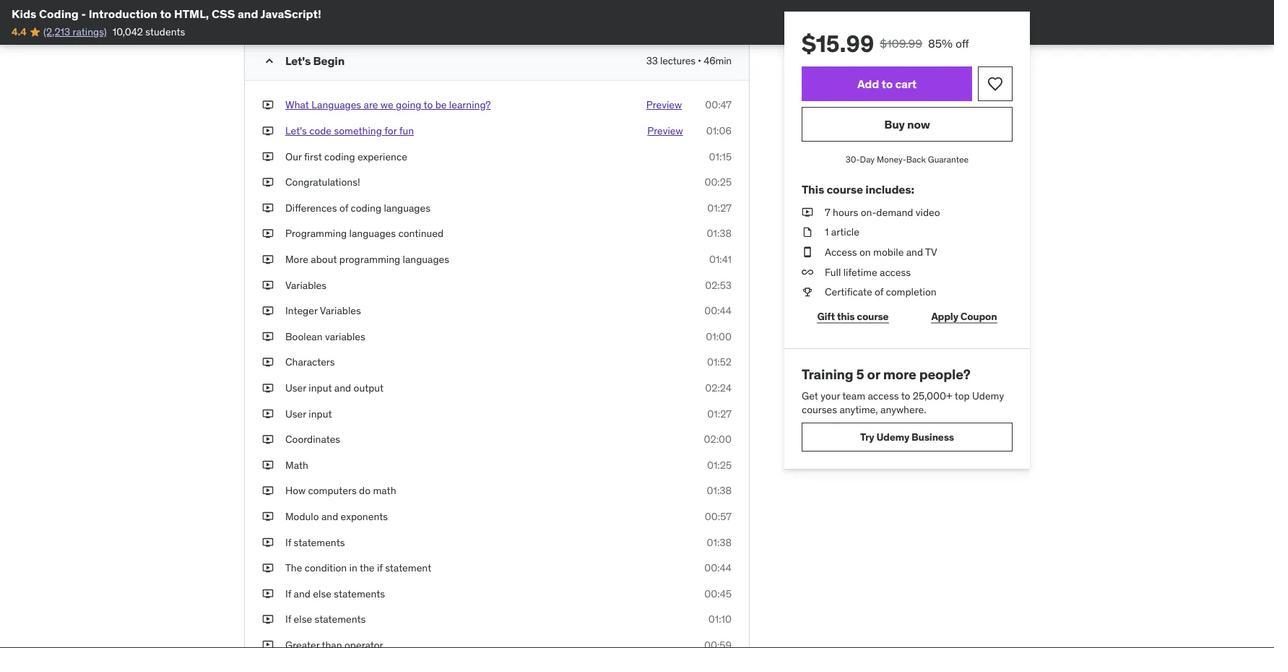 Task type: describe. For each thing, give the bounding box(es) containing it.
2 vertical spatial statements
[[315, 613, 366, 626]]

boolean variables
[[285, 330, 365, 343]]

this
[[802, 182, 825, 197]]

01:00
[[706, 330, 732, 343]]

(2,213
[[43, 25, 70, 38]]

includes:
[[866, 182, 915, 197]]

code
[[309, 124, 332, 137]]

this course includes:
[[802, 182, 915, 197]]

on-
[[861, 206, 877, 219]]

languages
[[312, 98, 361, 111]]

certificate of completion
[[825, 285, 937, 298]]

try udemy business link
[[802, 423, 1013, 452]]

training
[[802, 366, 854, 383]]

xsmall image for variables
[[262, 278, 274, 292]]

2 00:44 from the top
[[705, 561, 732, 574]]

10,042 students
[[113, 25, 185, 38]]

modulo and exponents
[[285, 510, 388, 523]]

or
[[868, 366, 881, 383]]

article
[[832, 226, 860, 239]]

of for differences
[[340, 201, 348, 214]]

02:53
[[705, 278, 732, 291]]

1 article
[[825, 226, 860, 239]]

access inside training 5 or more people? get your team access to 25,000+ top udemy courses anytime, anywhere.
[[868, 389, 899, 402]]

guarantee
[[928, 154, 969, 165]]

learning?
[[449, 98, 491, 111]]

the condition in the if statement
[[285, 561, 432, 574]]

students
[[145, 25, 185, 38]]

variables
[[325, 330, 365, 343]]

team
[[843, 389, 866, 402]]

udemy inside training 5 or more people? get your team access to 25,000+ top udemy courses anytime, anywhere.
[[973, 389, 1004, 402]]

about
[[311, 253, 337, 266]]

let's begin
[[285, 53, 345, 68]]

xsmall image for boolean variables
[[262, 330, 274, 344]]

programming freebie button
[[285, 10, 381, 24]]

if else statements
[[285, 613, 366, 626]]

money-
[[877, 154, 907, 165]]

0 vertical spatial statements
[[294, 536, 345, 549]]

people?
[[920, 366, 971, 383]]

$109.99
[[880, 36, 923, 51]]

fun
[[399, 124, 414, 137]]

output
[[354, 381, 384, 394]]

congratulations!
[[285, 176, 360, 189]]

01:52
[[707, 356, 732, 369]]

if for if statements
[[285, 536, 291, 549]]

of for certificate
[[875, 285, 884, 298]]

let's code something for fun button
[[285, 124, 414, 138]]

4.4
[[12, 25, 26, 38]]

try
[[861, 430, 875, 443]]

programming for programming languages continued
[[285, 227, 347, 240]]

gift this course link
[[802, 302, 905, 331]]

the
[[285, 561, 302, 574]]

to inside button
[[882, 76, 893, 91]]

33 lectures • 46min
[[647, 54, 732, 67]]

be
[[435, 98, 447, 111]]

1 vertical spatial languages
[[349, 227, 396, 240]]

get
[[802, 389, 819, 402]]

xsmall image for if statements
[[262, 535, 274, 549]]

add to cart
[[858, 76, 917, 91]]

exponents
[[341, 510, 388, 523]]

xsmall image for the condition in the if statement
[[262, 561, 274, 575]]

and left tv
[[907, 245, 924, 258]]

now
[[908, 117, 931, 131]]

let's for let's begin
[[285, 53, 311, 68]]

user input
[[285, 407, 332, 420]]

anytime,
[[840, 403, 878, 416]]

top
[[955, 389, 970, 402]]

input for user input and output
[[309, 381, 332, 394]]

1 00:44 from the top
[[705, 304, 732, 317]]

try udemy business
[[861, 430, 954, 443]]

1 vertical spatial course
[[857, 310, 889, 323]]

programming freebie
[[285, 11, 381, 24]]

courses
[[802, 403, 838, 416]]

85%
[[929, 36, 953, 51]]

wishlist image
[[987, 75, 1004, 92]]

more
[[285, 253, 309, 266]]

•
[[698, 54, 702, 67]]

1 vertical spatial statements
[[334, 587, 385, 600]]

what languages are we going to be learning? button
[[285, 98, 491, 112]]

coupon
[[961, 310, 998, 323]]

and down the
[[294, 587, 311, 600]]

user for user input
[[285, 407, 306, 420]]

day
[[860, 154, 875, 165]]

01:38 for programming languages continued
[[707, 227, 732, 240]]

more about programming languages
[[285, 253, 450, 266]]

0 horizontal spatial else
[[294, 613, 312, 626]]

let's for let's code something for fun
[[285, 124, 307, 137]]

30-
[[846, 154, 860, 165]]

languages for programming
[[403, 253, 450, 266]]

mobile
[[874, 245, 904, 258]]

-
[[81, 6, 86, 21]]

01:06
[[706, 124, 732, 137]]

buy now button
[[802, 107, 1013, 142]]

00:47
[[705, 98, 732, 111]]

33
[[647, 54, 658, 67]]

gift this course
[[818, 310, 889, 323]]

5
[[857, 366, 865, 383]]

and down 'computers'
[[321, 510, 338, 523]]

and left output
[[334, 381, 351, 394]]

add
[[858, 76, 880, 91]]

add to cart button
[[802, 66, 973, 101]]

small image
[[262, 54, 277, 68]]

css
[[212, 6, 235, 21]]



Task type: vqa. For each thing, say whether or not it's contained in the screenshot.


Task type: locate. For each thing, give the bounding box(es) containing it.
0 vertical spatial else
[[313, 587, 332, 600]]

boolean
[[285, 330, 323, 343]]

let's inside button
[[285, 124, 307, 137]]

to inside training 5 or more people? get your team access to 25,000+ top udemy courses anytime, anywhere.
[[902, 389, 911, 402]]

training 5 or more people? get your team access to 25,000+ top udemy courses anytime, anywhere.
[[802, 366, 1004, 416]]

how
[[285, 484, 306, 497]]

do
[[359, 484, 371, 497]]

hours
[[833, 206, 859, 219]]

of down full lifetime access
[[875, 285, 884, 298]]

1 user from the top
[[285, 381, 306, 394]]

02:00
[[704, 433, 732, 446]]

01:27 down 00:25
[[708, 201, 732, 214]]

udemy
[[973, 389, 1004, 402], [877, 430, 910, 443]]

0 vertical spatial programming
[[285, 11, 347, 24]]

0 vertical spatial access
[[880, 265, 911, 278]]

1 vertical spatial of
[[875, 285, 884, 298]]

coding
[[324, 150, 355, 163], [351, 201, 382, 214]]

html,
[[174, 6, 209, 21]]

preview
[[647, 98, 682, 111], [648, 124, 683, 137]]

access on mobile and tv
[[825, 245, 938, 258]]

modulo
[[285, 510, 319, 523]]

0 vertical spatial user
[[285, 381, 306, 394]]

2 if from the top
[[285, 587, 291, 600]]

01:38 up 01:41
[[707, 227, 732, 240]]

to left cart
[[882, 76, 893, 91]]

0 vertical spatial variables
[[285, 278, 327, 291]]

xsmall image for more about programming languages
[[262, 252, 274, 267]]

udemy right top
[[973, 389, 1004, 402]]

xsmall image for user input
[[262, 407, 274, 421]]

1 vertical spatial udemy
[[877, 430, 910, 443]]

1 vertical spatial else
[[294, 613, 312, 626]]

xsmall image for congratulations!
[[262, 175, 274, 189]]

0 vertical spatial 01:38
[[707, 227, 732, 240]]

programming languages continued
[[285, 227, 444, 240]]

math
[[285, 459, 308, 472]]

0 horizontal spatial udemy
[[877, 430, 910, 443]]

1 vertical spatial if
[[285, 587, 291, 600]]

programming down differences
[[285, 227, 347, 240]]

characters
[[285, 356, 335, 369]]

input for user input
[[309, 407, 332, 420]]

video
[[916, 206, 940, 219]]

what languages are we going to be learning?
[[285, 98, 491, 111]]

1 vertical spatial access
[[868, 389, 899, 402]]

xsmall image for modulo and exponents
[[262, 510, 274, 524]]

are
[[364, 98, 378, 111]]

statement
[[385, 561, 432, 574]]

user up coordinates
[[285, 407, 306, 420]]

going
[[396, 98, 422, 111]]

1 01:38 from the top
[[707, 227, 732, 240]]

languages down continued
[[403, 253, 450, 266]]

lifetime
[[844, 265, 878, 278]]

input down characters
[[309, 381, 332, 394]]

0 vertical spatial let's
[[285, 53, 311, 68]]

to up anywhere.
[[902, 389, 911, 402]]

begin
[[313, 53, 345, 68]]

let's right small image
[[285, 53, 311, 68]]

2 01:27 from the top
[[708, 407, 732, 420]]

lectures
[[660, 54, 696, 67]]

preview down "33"
[[647, 98, 682, 111]]

coding for first
[[324, 150, 355, 163]]

our first coding experience
[[285, 150, 407, 163]]

1 vertical spatial 00:44
[[705, 561, 732, 574]]

computers
[[308, 484, 357, 497]]

freebie
[[349, 11, 381, 24]]

if for if else statements
[[285, 613, 291, 626]]

xsmall image
[[262, 150, 274, 164], [262, 175, 274, 189], [262, 252, 274, 267], [802, 265, 814, 279], [262, 278, 274, 292], [802, 285, 814, 299], [262, 330, 274, 344], [262, 407, 274, 421], [262, 510, 274, 524], [262, 535, 274, 549], [262, 561, 274, 575], [262, 638, 274, 648]]

kids coding - introduction to html, css and javascript!
[[12, 6, 321, 21]]

if and else statements
[[285, 587, 385, 600]]

programming for programming freebie
[[285, 11, 347, 24]]

udemy right "try"
[[877, 430, 910, 443]]

if statements
[[285, 536, 345, 549]]

languages up programming on the left of page
[[349, 227, 396, 240]]

1 vertical spatial let's
[[285, 124, 307, 137]]

0 vertical spatial languages
[[384, 201, 431, 214]]

to inside button
[[424, 98, 433, 111]]

01:38 down the '01:25'
[[707, 484, 732, 497]]

cart
[[896, 76, 917, 91]]

1 input from the top
[[309, 381, 332, 394]]

variables
[[285, 278, 327, 291], [320, 304, 361, 317]]

1 programming from the top
[[285, 11, 347, 24]]

0 vertical spatial course
[[827, 182, 863, 197]]

$15.99
[[802, 29, 875, 58]]

the
[[360, 561, 375, 574]]

1 if from the top
[[285, 536, 291, 549]]

2 user from the top
[[285, 407, 306, 420]]

experience
[[358, 150, 407, 163]]

to up students
[[160, 6, 172, 21]]

access
[[825, 245, 857, 258]]

00:45
[[705, 587, 732, 600]]

first
[[304, 150, 322, 163]]

0 vertical spatial 01:27
[[708, 201, 732, 214]]

languages for coding
[[384, 201, 431, 214]]

1 horizontal spatial udemy
[[973, 389, 1004, 402]]

2 input from the top
[[309, 407, 332, 420]]

xsmall image for our first coding experience
[[262, 150, 274, 164]]

in
[[349, 561, 358, 574]]

introduction
[[89, 6, 157, 21]]

coding for of
[[351, 201, 382, 214]]

0 vertical spatial preview
[[647, 98, 682, 111]]

2 vertical spatial languages
[[403, 253, 450, 266]]

what
[[285, 98, 309, 111]]

differences of coding languages
[[285, 201, 431, 214]]

25,000+
[[913, 389, 953, 402]]

else down "if and else statements"
[[294, 613, 312, 626]]

else
[[313, 587, 332, 600], [294, 613, 312, 626]]

2 vertical spatial if
[[285, 613, 291, 626]]

tv
[[926, 245, 938, 258]]

statements down the condition in the if statement
[[334, 587, 385, 600]]

apply
[[932, 310, 959, 323]]

1 horizontal spatial else
[[313, 587, 332, 600]]

our
[[285, 150, 302, 163]]

3 01:38 from the top
[[707, 536, 732, 549]]

02:24
[[705, 381, 732, 394]]

let's
[[285, 53, 311, 68], [285, 124, 307, 137]]

for
[[385, 124, 397, 137]]

0 vertical spatial udemy
[[973, 389, 1004, 402]]

of right differences
[[340, 201, 348, 214]]

to
[[160, 6, 172, 21], [882, 76, 893, 91], [424, 98, 433, 111], [902, 389, 911, 402]]

0 horizontal spatial of
[[340, 201, 348, 214]]

00:44
[[705, 304, 732, 317], [705, 561, 732, 574]]

preview left 01:06
[[648, 124, 683, 137]]

statements down "if and else statements"
[[315, 613, 366, 626]]

if for if and else statements
[[285, 587, 291, 600]]

input up coordinates
[[309, 407, 332, 420]]

course down the certificate of completion
[[857, 310, 889, 323]]

00:44 down the 02:53
[[705, 304, 732, 317]]

01:15
[[709, 150, 732, 163]]

condition
[[305, 561, 347, 574]]

preview for 00:47
[[647, 98, 682, 111]]

01:25
[[707, 459, 732, 472]]

differences
[[285, 201, 337, 214]]

statements
[[294, 536, 345, 549], [334, 587, 385, 600], [315, 613, 366, 626]]

01:38 down 00:57
[[707, 536, 732, 549]]

user up user input
[[285, 381, 306, 394]]

let's code something for fun
[[285, 124, 414, 137]]

buy now
[[885, 117, 931, 131]]

on
[[860, 245, 871, 258]]

integer
[[285, 304, 318, 317]]

coding right first
[[324, 150, 355, 163]]

0 vertical spatial 00:44
[[705, 304, 732, 317]]

coding up the programming languages continued
[[351, 201, 382, 214]]

1 vertical spatial 01:27
[[708, 407, 732, 420]]

else up if else statements
[[313, 587, 332, 600]]

let's left code
[[285, 124, 307, 137]]

1 vertical spatial variables
[[320, 304, 361, 317]]

full
[[825, 265, 841, 278]]

2 01:38 from the top
[[707, 484, 732, 497]]

7 hours on-demand video
[[825, 206, 940, 219]]

1 horizontal spatial of
[[875, 285, 884, 298]]

variables up integer
[[285, 278, 327, 291]]

to left be on the left top
[[424, 98, 433, 111]]

course up hours
[[827, 182, 863, 197]]

your
[[821, 389, 840, 402]]

1 vertical spatial preview
[[648, 124, 683, 137]]

$15.99 $109.99 85% off
[[802, 29, 969, 58]]

1 vertical spatial user
[[285, 407, 306, 420]]

0 vertical spatial if
[[285, 536, 291, 549]]

and right css
[[238, 6, 258, 21]]

programming inside "programming freebie" button
[[285, 11, 347, 24]]

access down mobile
[[880, 265, 911, 278]]

7
[[825, 206, 831, 219]]

statements up condition
[[294, 536, 345, 549]]

access down or
[[868, 389, 899, 402]]

2 let's from the top
[[285, 124, 307, 137]]

1 vertical spatial coding
[[351, 201, 382, 214]]

2 programming from the top
[[285, 227, 347, 240]]

1 01:27 from the top
[[708, 201, 732, 214]]

user for user input and output
[[285, 381, 306, 394]]

and
[[238, 6, 258, 21], [907, 245, 924, 258], [334, 381, 351, 394], [321, 510, 338, 523], [294, 587, 311, 600]]

00:44 up the 00:45 at the right
[[705, 561, 732, 574]]

1 vertical spatial 01:38
[[707, 484, 732, 497]]

programming
[[339, 253, 400, 266]]

2 vertical spatial 01:38
[[707, 536, 732, 549]]

01:38
[[707, 227, 732, 240], [707, 484, 732, 497], [707, 536, 732, 549]]

of
[[340, 201, 348, 214], [875, 285, 884, 298]]

0 vertical spatial coding
[[324, 150, 355, 163]]

01:27 down 02:24
[[708, 407, 732, 420]]

completion
[[886, 285, 937, 298]]

languages up continued
[[384, 201, 431, 214]]

ratings)
[[73, 25, 107, 38]]

variables up 'variables'
[[320, 304, 361, 317]]

0 vertical spatial input
[[309, 381, 332, 394]]

0 vertical spatial of
[[340, 201, 348, 214]]

preview for 01:06
[[648, 124, 683, 137]]

we
[[381, 98, 394, 111]]

1 vertical spatial input
[[309, 407, 332, 420]]

off
[[956, 36, 969, 51]]

anywhere.
[[881, 403, 927, 416]]

full lifetime access
[[825, 265, 911, 278]]

programming up let's begin
[[285, 11, 347, 24]]

xsmall image
[[262, 10, 274, 24], [262, 98, 274, 112], [262, 124, 274, 138], [262, 201, 274, 215], [802, 205, 814, 219], [802, 225, 814, 239], [262, 227, 274, 241], [802, 245, 814, 259], [262, 304, 274, 318], [262, 355, 274, 369], [262, 381, 274, 395], [262, 432, 274, 447], [262, 458, 274, 472], [262, 484, 274, 498], [262, 587, 274, 601], [262, 612, 274, 627]]

1 vertical spatial programming
[[285, 227, 347, 240]]

this
[[837, 310, 855, 323]]

3 if from the top
[[285, 613, 291, 626]]

01:38 for if statements
[[707, 536, 732, 549]]

00:25
[[705, 176, 732, 189]]

1 let's from the top
[[285, 53, 311, 68]]



